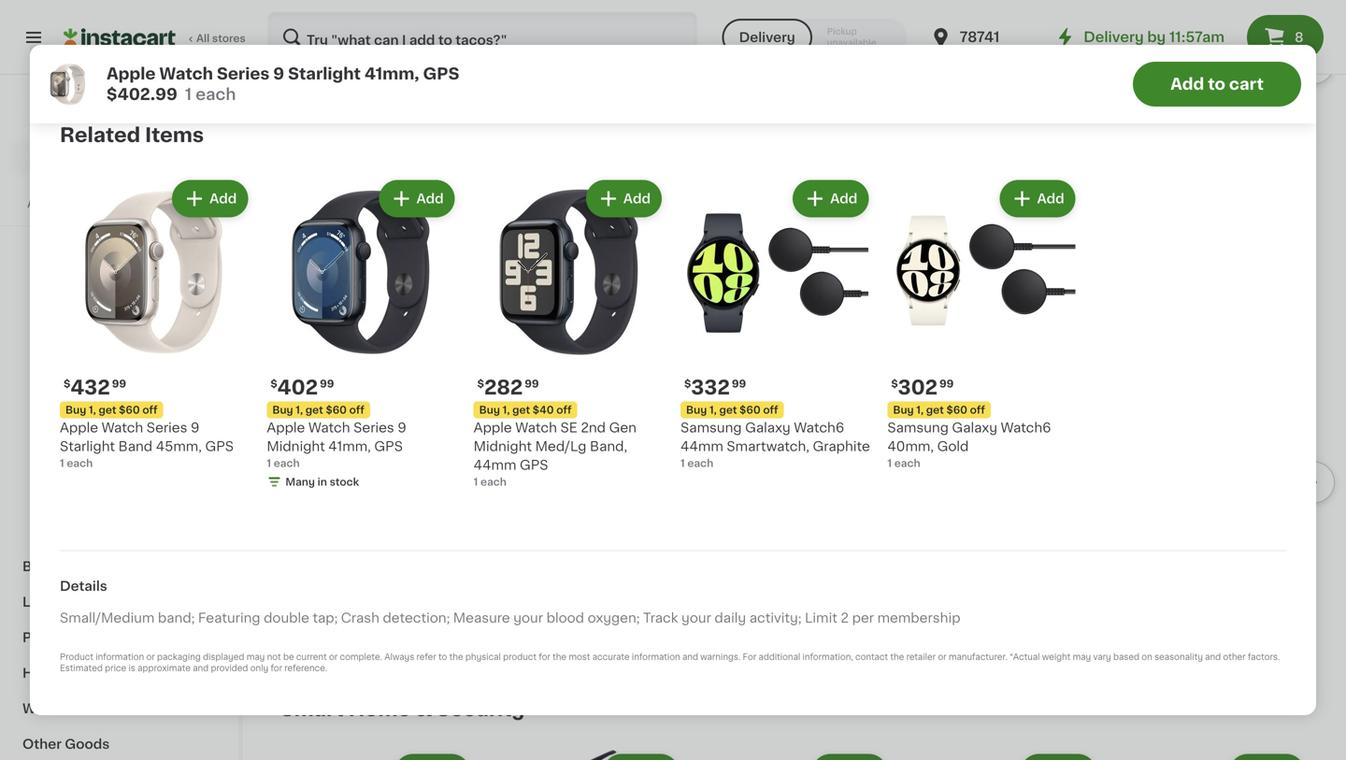 Task type: describe. For each thing, give the bounding box(es) containing it.
in inside button
[[331, 607, 341, 617]]

1 your from the left
[[514, 612, 543, 625]]

100% satisfaction guarantee
[[48, 180, 198, 190]]

for
[[743, 653, 757, 662]]

0 horizontal spatial and
[[193, 664, 209, 673]]

1 inside samsung galaxy watch6 44mm smartwatch, graphite 1 each
[[681, 458, 685, 469]]

gen
[[609, 421, 637, 435]]

many in stock down apple watch series 9 midnight 41mm, gps 1 each
[[286, 477, 359, 487]]

9 for apple watch series 9 starlight 41mm, gps $402.99 1 each
[[273, 66, 284, 82]]

41mm, for apple watch series 9 starlight 41mm, gps 1 each
[[157, 55, 199, 68]]

view more link
[[1226, 700, 1309, 719]]

chargers
[[97, 293, 157, 306]]

apple watch se 2nd gen midnight med/lg band, 44mm gps 1 each
[[474, 421, 637, 487]]

item carousel region containing 92
[[281, 0, 1335, 241]]

2 or from the left
[[329, 653, 338, 662]]

$ for 342
[[702, 116, 709, 126]]

beer & cider link
[[11, 549, 227, 584]]

99 for 192
[[1163, 116, 1177, 126]]

$ 92 99
[[284, 115, 334, 135]]

delivery for delivery by 11:57am
[[1084, 30, 1144, 44]]

featuring
[[198, 612, 260, 625]]

powervolt
[[758, 570, 825, 583]]

contact
[[856, 653, 888, 662]]

41mm, for apple watch series 9 midnight 41mm, gps 1 each
[[328, 440, 371, 453]]

band
[[118, 440, 153, 453]]

floral link
[[11, 104, 227, 139]]

wireless
[[1014, 570, 1070, 583]]

delivery button
[[722, 19, 812, 56]]

1 inside apple watch series 9 starlight 41mm, gps 1 each
[[98, 73, 103, 83]]

view
[[1226, 703, 1258, 716]]

$ for 432
[[64, 379, 70, 389]]

cart
[[1230, 76, 1264, 92]]

guarantee
[[144, 180, 198, 190]]

smartwatch,
[[727, 440, 810, 453]]

1 or from the left
[[146, 653, 155, 662]]

product group containing 1 each
[[489, 323, 683, 620]]

all stores link
[[64, 11, 247, 64]]

video games
[[34, 222, 122, 235]]

8 button
[[1247, 15, 1324, 60]]

all stores
[[196, 33, 246, 43]]

add for 432
[[210, 192, 237, 205]]

band,
[[590, 440, 628, 453]]

buy 1, get $60 off for 402
[[272, 405, 365, 415]]

1 vertical spatial smart
[[281, 700, 344, 719]]

many down $ 92 99
[[299, 181, 329, 191]]

$ for 192
[[1119, 116, 1126, 126]]

1 inside samsung galaxy watch6 40mm, gold 1 each
[[888, 458, 892, 469]]

warnings.
[[701, 653, 741, 662]]

0 horizontal spatial security
[[134, 399, 189, 412]]

buy for 302
[[893, 405, 914, 415]]

2 vertical spatial home
[[349, 700, 411, 719]]

watch for apple watch series 9 midnight 41mm, gps 1 each
[[309, 421, 350, 435]]

cables & chargers
[[34, 293, 157, 306]]

each inside the 1 each button
[[496, 607, 522, 617]]

1, for 332
[[710, 405, 717, 415]]

detection;
[[383, 612, 450, 625]]

1 horizontal spatial and
[[683, 653, 698, 662]]

oxygen;
[[588, 612, 640, 625]]

2nd
[[581, 421, 606, 435]]

buy for 432
[[65, 405, 86, 415]]

membership
[[92, 199, 159, 209]]

332
[[691, 378, 730, 398]]

baby link
[[11, 68, 227, 104]]

health & personal care link
[[11, 655, 227, 691]]

(3rd
[[492, 17, 519, 30]]

apple for apple watch series 9 starlight band 45mm, gps 1 each
[[60, 421, 98, 435]]

samsung for 332
[[681, 421, 742, 435]]

add for 402
[[417, 192, 444, 205]]

additional
[[759, 653, 801, 662]]

gps for apple watch series 9 starlight 41mm, gps 1 each
[[203, 55, 231, 68]]

pad
[[970, 589, 995, 602]]

health
[[22, 667, 67, 680]]

282
[[484, 378, 523, 398]]

product group containing 302
[[888, 176, 1080, 471]]

many down generation)
[[415, 58, 444, 68]]

c
[[732, 589, 743, 602]]

paper goods
[[22, 631, 110, 644]]

2 your from the left
[[682, 612, 711, 625]]

apple for apple watch series 9 midnight 41mm, gps 1 each
[[267, 421, 305, 435]]

apple airpods (3rd generation)
[[396, 17, 519, 49]]

99 for 282
[[525, 379, 539, 389]]

apple watch series 9 midnight 41mm, gps 1 each
[[267, 421, 407, 469]]

gps inside apple watch se 2nd gen midnight med/lg band, 44mm gps 1 each
[[520, 459, 549, 472]]

1 inside apple watch series 9 starlight 41mm, gps $402.99 1 each
[[185, 86, 192, 102]]

many in stock button
[[281, 323, 474, 623]]

& inside 'link'
[[57, 560, 68, 573]]

to inside product information or packaging displayed may not be current or complete. always refer to the physical product for the most accurate information and warnings. for additional information, contact the retailer or manufacturer. *actual weight may vary based on seasonality and other factors. estimated price is approximate and provided only for reference.
[[439, 653, 447, 662]]

factors.
[[1248, 653, 1280, 662]]

1, for 282
[[503, 405, 510, 415]]

*actual
[[1010, 653, 1040, 662]]

midnight inside apple watch series 9 midnight 41mm, gps 1 each
[[267, 440, 325, 453]]

in down apple watch series 9 midnight 41mm, gps 1 each
[[318, 477, 327, 487]]

care
[[147, 667, 179, 680]]

99 for 162
[[536, 116, 551, 126]]

gps inside apple watch series 9 starlight band 45mm, gps 1 each
[[205, 440, 234, 453]]

apple watch series 9 starlight 41mm, gps $402.99 1 each
[[107, 66, 460, 102]]

in left additional
[[749, 644, 758, 655]]

$ 432 99
[[64, 378, 126, 398]]

0 horizontal spatial costco
[[51, 199, 90, 209]]

$ for 332
[[684, 379, 691, 389]]

40mm,
[[888, 440, 934, 453]]

other goods
[[22, 738, 110, 751]]

belkin
[[907, 570, 947, 583]]

many in stock down generation)
[[415, 58, 488, 68]]

watch for apple watch series 9 starlight 41mm, gps $402.99 1 each
[[159, 66, 213, 82]]

$ for 302
[[891, 379, 898, 389]]

many in stock down $ 92 99
[[299, 181, 373, 191]]

$ for 252
[[910, 116, 917, 126]]

series for apple watch series 9 midnight 41mm, gps 1 each
[[354, 421, 394, 435]]

watch for apple watch series 9 starlight band 45mm, gps 1 each
[[102, 421, 143, 435]]

1 the from the left
[[449, 653, 463, 662]]

watch for apple watch se 2nd gen midnight med/lg band, 44mm gps 1 each
[[515, 421, 557, 435]]

add for 302
[[1037, 192, 1065, 205]]

goods for paper goods
[[65, 631, 110, 644]]

generation)
[[396, 36, 474, 49]]

buy 1, get $40 off
[[479, 405, 572, 415]]

product group containing 282
[[474, 176, 666, 490]]

& inside 'home electronics & appliances'
[[154, 435, 165, 448]]

0 vertical spatial video
[[34, 222, 71, 235]]

item carousel region containing scosche powervolt pd30 usb-c 30w power delivery mini fast charger, 2-pack
[[281, 315, 1335, 668]]

1 horizontal spatial smart home & security
[[281, 700, 525, 719]]

99 for 252
[[957, 116, 972, 126]]

on
[[1142, 653, 1153, 662]]

video games link
[[11, 210, 227, 246]]

many in stock inside many in stock button
[[299, 607, 373, 617]]

instacart logo image
[[64, 26, 176, 49]]

1, for 432
[[89, 405, 96, 415]]

based
[[1114, 653, 1140, 662]]

liquor
[[22, 596, 66, 609]]

3 or from the left
[[938, 653, 947, 662]]

pd30
[[829, 570, 866, 583]]

add button for 402
[[381, 182, 453, 215]]

1 vertical spatial security
[[437, 700, 525, 719]]

many down apple watch series 9 midnight 41mm, gps 1 each
[[286, 477, 315, 487]]

add costco membership to save link
[[27, 196, 211, 211]]

1 vertical spatial video
[[68, 328, 105, 341]]

off for 432
[[142, 405, 158, 415]]

432
[[70, 378, 110, 398]]

$ for 402
[[271, 379, 277, 389]]

airpods
[[438, 17, 488, 30]]

45mm,
[[156, 440, 202, 453]]

(4.52k) 1 each
[[698, 198, 805, 223]]

electronics inside "electronics" 'link'
[[22, 151, 99, 164]]

series for apple watch series 9 starlight 41mm, gps $402.99 1 each
[[217, 66, 270, 82]]

252
[[917, 115, 956, 135]]

1 horizontal spatial costco
[[95, 139, 144, 152]]

44mm inside apple watch se 2nd gen midnight med/lg band, 44mm gps 1 each
[[474, 459, 517, 472]]

$402.99
[[107, 86, 178, 102]]

$60 for 332
[[740, 405, 761, 415]]

$ 252 99
[[910, 115, 972, 135]]

paper goods link
[[11, 620, 227, 655]]

related items
[[60, 125, 204, 145]]

402
[[277, 378, 318, 398]]

cider
[[71, 560, 108, 573]]

certified,
[[1019, 589, 1080, 602]]

each inside apple watch series 9 starlight 41mm, gps $402.99 1 each
[[196, 86, 236, 102]]

product information or packaging displayed may not be current or complete. always refer to the physical product for the most accurate information and warnings. for additional information, contact the retailer or manufacturer. *actual weight may vary based on seasonality and other factors. estimated price is approximate and provided only for reference.
[[60, 653, 1280, 673]]

2 may from the left
[[1073, 653, 1091, 662]]

white
[[907, 607, 945, 621]]

accurate
[[593, 653, 630, 662]]

0 horizontal spatial phones & wearables link
[[11, 353, 227, 388]]

cables & chargers link
[[11, 281, 227, 317]]

add for 332
[[830, 192, 858, 205]]

always
[[385, 653, 414, 662]]

liquor link
[[11, 584, 227, 620]]

watch6 for 332
[[794, 421, 845, 435]]

vary
[[1094, 653, 1112, 662]]

1 vertical spatial for
[[271, 664, 282, 673]]

1 horizontal spatial for
[[539, 653, 551, 662]]

physical
[[466, 653, 501, 662]]

tap;
[[313, 612, 338, 625]]

0 horizontal spatial to
[[162, 199, 173, 209]]

99 for 92
[[319, 116, 334, 126]]

midnight inside apple watch se 2nd gen midnight med/lg band, 44mm gps 1 each
[[474, 440, 532, 453]]

1 vertical spatial phones
[[34, 364, 83, 377]]

product group containing many in stock
[[281, 323, 474, 623]]



Task type: vqa. For each thing, say whether or not it's contained in the screenshot.


Task type: locate. For each thing, give the bounding box(es) containing it.
3 1, from the left
[[296, 405, 303, 415]]

3 off from the left
[[349, 405, 365, 415]]

2 buy 1, get $60 off from the left
[[686, 405, 779, 415]]

1 buy from the left
[[65, 405, 86, 415]]

0 vertical spatial electronics
[[22, 151, 99, 164]]

99 for 302
[[940, 379, 954, 389]]

watch6 inside samsung galaxy watch6 40mm, gold 1 each
[[1001, 421, 1051, 435]]

measure
[[453, 612, 510, 625]]

2 midnight from the left
[[474, 440, 532, 453]]

$ inside $ 332 99
[[684, 379, 691, 389]]

1 vertical spatial 44mm
[[474, 459, 517, 472]]

3 buy from the left
[[272, 405, 293, 415]]

99 right 162
[[536, 116, 551, 126]]

99 for 402
[[320, 379, 334, 389]]

samsung galaxy watch6 44mm smartwatch, graphite 1 each
[[681, 421, 870, 469]]

0 vertical spatial item carousel region
[[281, 0, 1335, 241]]

may
[[247, 653, 265, 662], [1073, 653, 1091, 662]]

watch inside apple watch se 2nd gen midnight med/lg band, 44mm gps 1 each
[[515, 421, 557, 435]]

$60
[[119, 405, 140, 415], [740, 405, 761, 415], [326, 405, 347, 415], [947, 405, 968, 415]]

gps for apple watch series 9 starlight 41mm, gps $402.99 1 each
[[423, 66, 460, 82]]

1 horizontal spatial smart home & security link
[[281, 698, 525, 721]]

$ for 282
[[478, 379, 484, 389]]

1 goods from the top
[[65, 631, 110, 644]]

2 vertical spatial to
[[439, 653, 447, 662]]

information down track
[[632, 653, 680, 662]]

0 horizontal spatial smart home & security
[[34, 399, 189, 412]]

home electronics & appliances link
[[11, 424, 227, 478]]

1 horizontal spatial phones & wearables
[[281, 272, 494, 292]]

floral
[[22, 115, 60, 128]]

samsung inside samsung galaxy watch6 40mm, gold 1 each
[[888, 421, 949, 435]]

off up samsung galaxy watch6 40mm, gold 1 each
[[970, 405, 985, 415]]

9 inside apple watch series 9 midnight 41mm, gps 1 each
[[398, 421, 407, 435]]

1 1, from the left
[[89, 405, 96, 415]]

apple inside apple magic keyboard 11- inch
[[694, 36, 732, 49]]

5 add button from the left
[[1002, 182, 1074, 215]]

galaxy inside samsung galaxy watch6 44mm smartwatch, graphite 1 each
[[745, 421, 791, 435]]

in left "crash"
[[331, 607, 341, 617]]

starlight for apple watch series 9 starlight band 45mm, gps 1 each
[[60, 440, 115, 453]]

2 horizontal spatial to
[[1208, 76, 1226, 92]]

is
[[129, 664, 135, 673]]

1 horizontal spatial smart
[[281, 700, 344, 719]]

approximate
[[138, 664, 191, 673]]

9 for apple watch series 9 starlight 41mm, gps 1 each
[[229, 36, 238, 49]]

get for 432
[[99, 405, 116, 415]]

1 vertical spatial goods
[[65, 738, 110, 751]]

add button for 432
[[174, 182, 246, 215]]

off
[[142, 405, 158, 415], [763, 405, 779, 415], [349, 405, 365, 415], [557, 405, 572, 415], [970, 405, 985, 415]]

1 information from the left
[[96, 653, 144, 662]]

99 right 192 on the top of the page
[[1163, 116, 1177, 126]]

midnight down the 402
[[267, 440, 325, 453]]

2 item carousel region from the top
[[281, 315, 1335, 668]]

buy 1, get $60 off down $ 402 99
[[272, 405, 365, 415]]

$60 for 302
[[947, 405, 968, 415]]

buy 1, get $60 off down the $ 302 99 at the right
[[893, 405, 985, 415]]

1 horizontal spatial watch6
[[1001, 421, 1051, 435]]

2 galaxy from the left
[[952, 421, 998, 435]]

None search field
[[267, 11, 698, 64]]

starlight up appliances
[[60, 440, 115, 453]]

0 vertical spatial costco
[[95, 139, 144, 152]]

$60 for 402
[[326, 405, 347, 415]]

0 horizontal spatial galaxy
[[745, 421, 791, 435]]

99 inside the '$ 432 99'
[[112, 379, 126, 389]]

buy 1, get $60 off for 332
[[686, 405, 779, 415]]

1 horizontal spatial information
[[632, 653, 680, 662]]

off up se at left
[[557, 405, 572, 415]]

99 inside $ 402 99
[[320, 379, 334, 389]]

double
[[264, 612, 309, 625]]

1 vertical spatial smart home & security link
[[281, 698, 525, 721]]

watch down $ 402 99
[[309, 421, 350, 435]]

starlight for apple watch series 9 starlight 41mm, gps 1 each
[[98, 55, 153, 68]]

off up samsung galaxy watch6 44mm smartwatch, graphite 1 each
[[763, 405, 779, 415]]

watch left all
[[140, 36, 182, 49]]

1 vertical spatial electronics
[[77, 435, 151, 448]]

$ inside $ 402 99
[[271, 379, 277, 389]]

series inside apple watch series 9 starlight band 45mm, gps 1 each
[[147, 421, 187, 435]]

off for 332
[[763, 405, 779, 415]]

goods for other goods
[[65, 738, 110, 751]]

daily
[[715, 612, 746, 625]]

membership
[[878, 612, 961, 625]]

1 inside apple watch series 9 starlight band 45mm, gps 1 each
[[60, 458, 64, 469]]

41mm, inside apple watch series 9 starlight 41mm, gps 1 each
[[157, 55, 199, 68]]

starlight for apple watch series 9 starlight 41mm, gps $402.99 1 each
[[288, 66, 361, 82]]

2 left ct
[[698, 626, 704, 636]]

2 horizontal spatial delivery
[[1084, 30, 1144, 44]]

$ inside the $ 252 99
[[910, 116, 917, 126]]

smart home & security down always
[[281, 700, 525, 719]]

0 horizontal spatial wearables
[[100, 364, 169, 377]]

charging
[[907, 589, 967, 602]]

99
[[319, 116, 334, 126], [750, 116, 765, 126], [536, 116, 551, 126], [957, 116, 972, 126], [1163, 116, 1177, 126], [112, 379, 126, 389], [732, 379, 746, 389], [320, 379, 334, 389], [525, 379, 539, 389], [940, 379, 954, 389]]

2 left per
[[841, 612, 849, 625]]

2 goods from the top
[[65, 738, 110, 751]]

packaging
[[157, 653, 201, 662]]

0 horizontal spatial or
[[146, 653, 155, 662]]

0 horizontal spatial samsung
[[681, 421, 742, 435]]

watch inside apple watch series 9 starlight 41mm, gps 1 each
[[140, 36, 182, 49]]

fast
[[729, 607, 757, 621]]

retailer
[[907, 653, 936, 662]]

starlight inside apple watch series 9 starlight 41mm, gps $402.99 1 each
[[288, 66, 361, 82]]

1 vertical spatial phones & wearables link
[[11, 353, 227, 388]]

1 horizontal spatial may
[[1073, 653, 1091, 662]]

1 inside apple watch series 9 midnight 41mm, gps 1 each
[[267, 458, 271, 469]]

apple up the inch at top
[[694, 36, 732, 49]]

product group containing 332
[[681, 176, 873, 471]]

stores
[[212, 33, 246, 43]]

&
[[363, 272, 380, 292], [83, 293, 93, 306], [54, 328, 65, 341], [86, 364, 97, 377], [120, 399, 130, 412], [154, 435, 165, 448], [57, 560, 68, 573], [70, 667, 81, 680], [415, 700, 432, 719]]

1 item carousel region from the top
[[281, 0, 1335, 241]]

be
[[283, 653, 294, 662]]

0 vertical spatial phones & wearables link
[[281, 271, 494, 293]]

$ inside $ 162 99
[[493, 116, 500, 126]]

1 horizontal spatial galaxy
[[952, 421, 998, 435]]

costco link
[[95, 97, 144, 155]]

1,
[[89, 405, 96, 415], [710, 405, 717, 415], [296, 405, 303, 415], [503, 405, 510, 415], [917, 405, 924, 415]]

may up only
[[247, 653, 265, 662]]

1 vertical spatial item carousel region
[[281, 315, 1335, 668]]

$ for 92
[[284, 116, 291, 126]]

1 horizontal spatial or
[[329, 653, 338, 662]]

electronics up 100%
[[22, 151, 99, 164]]

9 inside apple watch series 9 starlight band 45mm, gps 1 each
[[191, 421, 200, 435]]

0 vertical spatial smart home & security link
[[11, 388, 227, 424]]

galaxy for 332
[[745, 421, 791, 435]]

and down packaging
[[193, 664, 209, 673]]

99 right 432
[[112, 379, 126, 389]]

and left other
[[1205, 653, 1221, 662]]

0 vertical spatial smart home & security
[[34, 399, 189, 412]]

pack
[[833, 607, 864, 621]]

4 off from the left
[[557, 405, 572, 415]]

0 horizontal spatial delivery
[[739, 31, 796, 44]]

apple inside apple watch series 9 midnight 41mm, gps 1 each
[[267, 421, 305, 435]]

apple up '$402.99'
[[107, 66, 156, 82]]

save
[[175, 199, 200, 209]]

$ 282 99
[[478, 378, 539, 398]]

per
[[852, 612, 874, 625]]

series
[[185, 36, 226, 49], [217, 66, 270, 82], [147, 421, 187, 435], [354, 421, 394, 435]]

buy 1, get $60 off for 302
[[893, 405, 985, 415]]

$
[[284, 116, 291, 126], [702, 116, 709, 126], [493, 116, 500, 126], [910, 116, 917, 126], [1119, 116, 1126, 126], [64, 379, 70, 389], [684, 379, 691, 389], [271, 379, 277, 389], [478, 379, 484, 389], [891, 379, 898, 389]]

1 horizontal spatial delivery
[[824, 589, 879, 602]]

series inside apple watch series 9 midnight 41mm, gps 1 each
[[354, 421, 394, 435]]

2 inside 'scosche powervolt pd30 usb-c 30w power delivery mini fast charger, 2-pack 2 ct'
[[698, 626, 704, 636]]

1 horizontal spatial to
[[439, 653, 447, 662]]

each inside samsung galaxy watch6 44mm smartwatch, graphite 1 each
[[688, 458, 714, 469]]

0 horizontal spatial phones & wearables
[[34, 364, 169, 377]]

add button for 332
[[795, 182, 867, 215]]

99 right 302
[[940, 379, 954, 389]]

by
[[1148, 30, 1166, 44]]

watch inside apple watch series 9 midnight 41mm, gps 1 each
[[309, 421, 350, 435]]

apple inside apple airpods (3rd generation)
[[396, 17, 434, 30]]

9 for apple watch series 9 starlight band 45mm, gps 1 each
[[191, 421, 200, 435]]

gps
[[203, 55, 231, 68], [423, 66, 460, 82], [205, 440, 234, 453], [374, 440, 403, 453], [520, 459, 549, 472]]

samsung up 40mm,
[[888, 421, 949, 435]]

$ inside $ 192 99
[[1119, 116, 1126, 126]]

99 inside $ 192 99
[[1163, 116, 1177, 126]]

tv & video
[[34, 328, 105, 341]]

3 $60 from the left
[[326, 405, 347, 415]]

starlight up $ 92 99
[[288, 66, 361, 82]]

samsung inside samsung galaxy watch6 44mm smartwatch, graphite 1 each
[[681, 421, 742, 435]]

power
[[780, 589, 821, 602]]

galaxy up gold
[[952, 421, 998, 435]]

1 inside apple watch se 2nd gen midnight med/lg band, 44mm gps 1 each
[[474, 477, 478, 487]]

0 horizontal spatial the
[[449, 653, 463, 662]]

1 horizontal spatial samsung
[[888, 421, 949, 435]]

buy down 302
[[893, 405, 914, 415]]

home inside 'home electronics & appliances'
[[34, 435, 74, 448]]

for down not
[[271, 664, 282, 673]]

4 get from the left
[[513, 405, 530, 415]]

buy down 432
[[65, 405, 86, 415]]

1 horizontal spatial wearables
[[384, 272, 494, 292]]

in down generation)
[[447, 58, 456, 68]]

product group containing 402
[[267, 176, 459, 493]]

0 horizontal spatial 2
[[698, 626, 704, 636]]

get for 332
[[720, 405, 737, 415]]

99 inside $ 282 99
[[525, 379, 539, 389]]

watch6 for 302
[[1001, 421, 1051, 435]]

1 horizontal spatial phones & wearables link
[[281, 271, 494, 293]]

series inside apple watch series 9 starlight 41mm, gps $402.99 1 each
[[217, 66, 270, 82]]

electronics up appliances
[[77, 435, 151, 448]]

1 vertical spatial smart home & security
[[281, 700, 525, 719]]

$ inside $ 282 99
[[478, 379, 484, 389]]

off for 402
[[349, 405, 365, 415]]

get left $40
[[513, 405, 530, 415]]

2 horizontal spatial and
[[1205, 653, 1221, 662]]

99 right the 252
[[957, 116, 972, 126]]

$60 up apple watch series 9 midnight 41mm, gps 1 each
[[326, 405, 347, 415]]

apple for apple watch se 2nd gen midnight med/lg band, 44mm gps 1 each
[[474, 421, 512, 435]]

smart home & security down the '$ 432 99'
[[34, 399, 189, 412]]

apple watch series 9 starlight band 45mm, gps 1 each
[[60, 421, 234, 469]]

your left blood
[[514, 612, 543, 625]]

1 watch6 from the left
[[794, 421, 845, 435]]

0 horizontal spatial home
[[34, 435, 74, 448]]

magic
[[735, 36, 776, 49]]

$ for 162
[[493, 116, 500, 126]]

gps inside apple watch series 9 midnight 41mm, gps 1 each
[[374, 440, 403, 453]]

2 horizontal spatial home
[[349, 700, 411, 719]]

or right retailer
[[938, 653, 947, 662]]

1 off from the left
[[142, 405, 158, 415]]

99 inside $ 92 99
[[319, 116, 334, 126]]

41mm, inside apple watch series 9 midnight 41mm, gps 1 each
[[328, 440, 371, 453]]

0 vertical spatial 44mm
[[681, 440, 724, 453]]

2 $60 from the left
[[740, 405, 761, 415]]

to inside button
[[1208, 76, 1226, 92]]

0 horizontal spatial may
[[247, 653, 265, 662]]

1 horizontal spatial midnight
[[474, 440, 532, 453]]

2 information from the left
[[632, 653, 680, 662]]

se
[[561, 421, 578, 435]]

99 inside $ 162 99
[[536, 116, 551, 126]]

apple for apple airpods (3rd generation)
[[396, 17, 434, 30]]

off up apple watch series 9 starlight band 45mm, gps 1 each
[[142, 405, 158, 415]]

2 horizontal spatial or
[[938, 653, 947, 662]]

0 vertical spatial wearables
[[384, 272, 494, 292]]

1 vertical spatial costco
[[51, 199, 90, 209]]

0 horizontal spatial smart home & security link
[[11, 388, 227, 424]]

service type group
[[722, 19, 908, 56]]

0 horizontal spatial watch6
[[794, 421, 845, 435]]

$ 332 99
[[684, 378, 746, 398]]

get down $ 402 99
[[306, 405, 323, 415]]

the left physical
[[449, 653, 463, 662]]

get down $ 332 99
[[720, 405, 737, 415]]

midnight down the buy 1, get $40 off
[[474, 440, 532, 453]]

each inside apple watch series 9 starlight band 45mm, gps 1 each
[[67, 458, 93, 469]]

information,
[[803, 653, 853, 662]]

delivery inside 'scosche powervolt pd30 usb-c 30w power delivery mini fast charger, 2-pack 2 ct'
[[824, 589, 879, 602]]

1 vertical spatial wearables
[[100, 364, 169, 377]]

watch up band
[[102, 421, 143, 435]]

watch inside apple watch series 9 starlight band 45mm, gps 1 each
[[102, 421, 143, 435]]

apple for apple watch series 9 starlight 41mm, gps $402.99 1 each
[[107, 66, 156, 82]]

5 off from the left
[[970, 405, 985, 415]]

apple up baby link
[[98, 36, 137, 49]]

galaxy for 302
[[952, 421, 998, 435]]

0 vertical spatial home
[[76, 399, 116, 412]]

1 inside the 1 each button
[[489, 607, 494, 617]]

0 vertical spatial for
[[539, 653, 551, 662]]

many in stock down "fast"
[[717, 644, 790, 655]]

series for apple watch series 9 starlight band 45mm, gps 1 each
[[147, 421, 187, 435]]

home down the '$ 432 99'
[[76, 399, 116, 412]]

may left vary on the right bottom
[[1073, 653, 1091, 662]]

2 1, from the left
[[710, 405, 717, 415]]

each inside (4.52k) 1 each
[[705, 213, 731, 223]]

41mm, for apple watch series 9 starlight 41mm, gps $402.99 1 each
[[365, 66, 419, 82]]

0 horizontal spatial phones
[[34, 364, 83, 377]]

$ 162 99
[[493, 115, 551, 135]]

buy 1, get $60 off down the '$ 432 99'
[[65, 405, 158, 415]]

41mm, down all
[[157, 55, 199, 68]]

add for 282
[[623, 192, 651, 205]]

342
[[709, 115, 748, 135]]

blood
[[547, 612, 584, 625]]

buy for 332
[[686, 405, 707, 415]]

the left retailer
[[891, 653, 904, 662]]

1 vertical spatial to
[[162, 199, 173, 209]]

2 add button from the left
[[381, 182, 453, 215]]

1, down 432
[[89, 405, 96, 415]]

99 inside the $ 302 99
[[940, 379, 954, 389]]

3 the from the left
[[891, 653, 904, 662]]

1 samsung from the left
[[681, 421, 742, 435]]

0 horizontal spatial smart
[[34, 399, 73, 412]]

1 horizontal spatial 2
[[841, 612, 849, 625]]

video up cameras
[[34, 222, 71, 235]]

4 buy 1, get $60 off from the left
[[893, 405, 985, 415]]

2 off from the left
[[763, 405, 779, 415]]

0 horizontal spatial 44mm
[[474, 459, 517, 472]]

0 vertical spatial phones
[[281, 272, 358, 292]]

series for apple watch series 9 starlight 41mm, gps 1 each
[[185, 36, 226, 49]]

your up ct
[[682, 612, 711, 625]]

9 inside apple watch series 9 starlight 41mm, gps $402.99 1 each
[[273, 66, 284, 82]]

or
[[146, 653, 155, 662], [329, 653, 338, 662], [938, 653, 947, 662]]

get for 302
[[926, 405, 944, 415]]

99 right the 402
[[320, 379, 334, 389]]

starlight inside apple watch series 9 starlight 41mm, gps 1 each
[[98, 55, 153, 68]]

apple inside apple watch series 9 starlight 41mm, gps $402.99 1 each
[[107, 66, 156, 82]]

9 inside apple watch series 9 starlight 41mm, gps 1 each
[[229, 36, 238, 49]]

buy 1, get $60 off for 432
[[65, 405, 158, 415]]

displayed
[[203, 653, 244, 662]]

get for 282
[[513, 405, 530, 415]]

apple inside apple watch series 9 starlight band 45mm, gps 1 each
[[60, 421, 98, 435]]

many inside button
[[299, 607, 329, 617]]

2 horizontal spatial the
[[891, 653, 904, 662]]

1 get from the left
[[99, 405, 116, 415]]

2 watch6 from the left
[[1001, 421, 1051, 435]]

0 vertical spatial goods
[[65, 631, 110, 644]]

1, down 302
[[917, 405, 924, 415]]

2 buy from the left
[[686, 405, 707, 415]]

delivery inside 'button'
[[739, 31, 796, 44]]

goods up product at the left bottom of page
[[65, 631, 110, 644]]

99 for 332
[[732, 379, 746, 389]]

each inside apple watch series 9 starlight 41mm, gps 1 each
[[105, 73, 131, 83]]

scosche
[[698, 570, 755, 583]]

apple watch series 9 starlight 41mm, gps 1 each
[[98, 36, 238, 83]]

many in stock
[[415, 58, 488, 68], [299, 181, 373, 191], [286, 477, 359, 487], [299, 607, 373, 617], [717, 644, 790, 655]]

product group containing 432
[[60, 176, 252, 471]]

apple up 'home electronics & appliances'
[[60, 421, 98, 435]]

gps inside apple watch series 9 starlight 41mm, gps $402.99 1 each
[[423, 66, 460, 82]]

1 may from the left
[[247, 653, 265, 662]]

dual
[[981, 570, 1011, 583]]

44mm inside samsung galaxy watch6 44mm smartwatch, graphite 1 each
[[681, 440, 724, 453]]

0 horizontal spatial for
[[271, 664, 282, 673]]

other
[[1223, 653, 1246, 662]]

each inside samsung galaxy watch6 40mm, gold 1 each
[[895, 458, 921, 469]]

3 add button from the left
[[588, 182, 660, 215]]

delivery inside "link"
[[1084, 30, 1144, 44]]

$ 402 99
[[271, 378, 334, 398]]

delivery for delivery
[[739, 31, 796, 44]]

starlight inside apple watch series 9 starlight band 45mm, gps 1 each
[[60, 440, 115, 453]]

personal
[[85, 667, 144, 680]]

3 buy 1, get $60 off from the left
[[272, 405, 365, 415]]

cables
[[34, 293, 80, 306]]

0 vertical spatial security
[[134, 399, 189, 412]]

current
[[296, 653, 327, 662]]

2-
[[819, 607, 833, 621]]

many in stock up current
[[299, 607, 373, 617]]

1 horizontal spatial 44mm
[[681, 440, 724, 453]]

off for 282
[[557, 405, 572, 415]]

scosche powervolt pd30 usb-c 30w power delivery mini fast charger, 2-pack 2 ct
[[698, 570, 879, 636]]

security down physical
[[437, 700, 525, 719]]

4 buy from the left
[[479, 405, 500, 415]]

the
[[449, 653, 463, 662], [553, 653, 567, 662], [891, 653, 904, 662]]

1 horizontal spatial phones
[[281, 272, 358, 292]]

99 right '342'
[[750, 116, 765, 126]]

apple inside apple watch se 2nd gen midnight med/lg band, 44mm gps 1 each
[[474, 421, 512, 435]]

1 add button from the left
[[174, 182, 246, 215]]

$ inside '$ 342 99'
[[702, 116, 709, 126]]

0 horizontal spatial your
[[514, 612, 543, 625]]

buy down the 402
[[272, 405, 293, 415]]

apple for apple magic keyboard 11- inch
[[694, 36, 732, 49]]

other
[[22, 738, 62, 751]]

for
[[539, 653, 551, 662], [271, 664, 282, 673]]

2 samsung from the left
[[888, 421, 949, 435]]

1 midnight from the left
[[267, 440, 325, 453]]

5 get from the left
[[926, 405, 944, 415]]

buy 1, get $60 off down $ 332 99
[[686, 405, 779, 415]]

100% satisfaction guarantee button
[[29, 174, 209, 193]]

41mm, inside apple watch series 9 starlight 41mm, gps $402.99 1 each
[[365, 66, 419, 82]]

many up current
[[299, 607, 329, 617]]

electronics inside 'home electronics & appliances'
[[77, 435, 151, 448]]

watch down $40
[[515, 421, 557, 435]]

security
[[134, 399, 189, 412], [437, 700, 525, 719]]

item carousel region
[[281, 0, 1335, 241], [281, 315, 1335, 668]]

$ inside $ 92 99
[[284, 116, 291, 126]]

2 get from the left
[[720, 405, 737, 415]]

1 vertical spatial phones & wearables
[[34, 364, 169, 377]]

tv & video link
[[11, 317, 227, 353]]

gps for apple watch series 9 midnight 41mm, gps 1 each
[[374, 440, 403, 453]]

each inside apple watch series 9 midnight 41mm, gps 1 each
[[274, 458, 300, 469]]

to down guarantee
[[162, 199, 173, 209]]

buy for 402
[[272, 405, 293, 415]]

1 buy 1, get $60 off from the left
[[65, 405, 158, 415]]

watch6 inside samsung galaxy watch6 44mm smartwatch, graphite 1 each
[[794, 421, 845, 435]]

1 vertical spatial home
[[34, 435, 74, 448]]

99 inside '$ 342 99'
[[750, 116, 765, 126]]

in down $ 92 99
[[331, 181, 341, 191]]

1 horizontal spatial the
[[553, 653, 567, 662]]

buy down 332
[[686, 405, 707, 415]]

add button for 282
[[588, 182, 660, 215]]

4 1, from the left
[[503, 405, 510, 415]]

0 vertical spatial phones & wearables
[[281, 272, 494, 292]]

or right current
[[329, 653, 338, 662]]

$ inside the $ 302 99
[[891, 379, 898, 389]]

costco logo image
[[101, 97, 137, 133]]

$60 for 432
[[119, 405, 140, 415]]

4 $60 from the left
[[947, 405, 968, 415]]

99 right 332
[[732, 379, 746, 389]]

99 inside $ 332 99
[[732, 379, 746, 389]]

apple inside apple watch series 9 starlight 41mm, gps 1 each
[[98, 36, 137, 49]]

1 each button
[[489, 323, 683, 620]]

add button for 302
[[1002, 182, 1074, 215]]

99 inside the $ 252 99
[[957, 116, 972, 126]]

apple for apple watch series 9 starlight 41mm, gps 1 each
[[98, 36, 137, 49]]

get down the '$ 432 99'
[[99, 405, 116, 415]]

video down the cables & chargers
[[68, 328, 105, 341]]

5 1, from the left
[[917, 405, 924, 415]]

0 vertical spatial 2
[[841, 612, 849, 625]]

gps inside apple watch series 9 starlight 41mm, gps 1 each
[[203, 55, 231, 68]]

buy for 282
[[479, 405, 500, 415]]

watch for apple watch series 9 starlight 41mm, gps 1 each
[[140, 36, 182, 49]]

belkin 10w dual wireless charging pad qi-certified, white
[[907, 570, 1080, 621]]

3 get from the left
[[306, 405, 323, 415]]

many down ct
[[717, 644, 746, 655]]

samsung for 302
[[888, 421, 949, 435]]

price
[[105, 664, 126, 673]]

watch inside apple watch series 9 starlight 41mm, gps $402.99 1 each
[[159, 66, 213, 82]]

smart down 432
[[34, 399, 73, 412]]

electronics link
[[11, 139, 227, 175]]

usb-
[[698, 589, 732, 602]]

1, for 302
[[917, 405, 924, 415]]

to
[[1208, 76, 1226, 92], [162, 199, 173, 209], [439, 653, 447, 662]]

or up the approximate
[[146, 653, 155, 662]]

99 for 342
[[750, 116, 765, 126]]

product group
[[60, 176, 252, 471], [267, 176, 459, 493], [474, 176, 666, 490], [681, 176, 873, 471], [888, 176, 1080, 471], [281, 323, 474, 623], [489, 323, 683, 620], [281, 750, 474, 760], [489, 750, 683, 760], [698, 750, 892, 760], [907, 750, 1100, 760], [1115, 750, 1309, 760]]

1, for 402
[[296, 405, 303, 415]]

44mm down the buy 1, get $40 off
[[474, 459, 517, 472]]

to right the refer
[[439, 653, 447, 662]]

home electronics & appliances
[[34, 435, 165, 467]]

each inside apple watch se 2nd gen midnight med/lg band, 44mm gps 1 each
[[481, 477, 507, 487]]

watch down all
[[159, 66, 213, 82]]

small/medium
[[60, 612, 155, 625]]

samsung down 332
[[681, 421, 742, 435]]

home up appliances
[[34, 435, 74, 448]]

44mm down 332
[[681, 440, 724, 453]]

1, down $ 282 99 at the left of the page
[[503, 405, 510, 415]]

smart home & security link up band
[[11, 388, 227, 424]]

all
[[196, 33, 210, 43]]

0 horizontal spatial information
[[96, 653, 144, 662]]

0 vertical spatial to
[[1208, 76, 1226, 92]]

5 buy from the left
[[893, 405, 914, 415]]

wine
[[22, 702, 56, 715]]

99 for 432
[[112, 379, 126, 389]]

series inside apple watch series 9 starlight 41mm, gps 1 each
[[185, 36, 226, 49]]

apple up generation)
[[396, 17, 434, 30]]

security up apple watch series 9 starlight band 45mm, gps 1 each
[[134, 399, 189, 412]]

8
[[1295, 31, 1304, 44]]

for right product
[[539, 653, 551, 662]]

1 horizontal spatial security
[[437, 700, 525, 719]]

$60 up gold
[[947, 405, 968, 415]]

apple down the 402
[[267, 421, 305, 435]]

add to cart button
[[1133, 62, 1302, 107]]

0 horizontal spatial midnight
[[267, 440, 325, 453]]

goods right other
[[65, 738, 110, 751]]

buy down '282' at left
[[479, 405, 500, 415]]

1 horizontal spatial your
[[682, 612, 711, 625]]

2 the from the left
[[553, 653, 567, 662]]

stock inside button
[[343, 607, 373, 617]]

1 galaxy from the left
[[745, 421, 791, 435]]

get for 402
[[306, 405, 323, 415]]

9 for apple watch series 9 midnight 41mm, gps 1 each
[[398, 421, 407, 435]]

each
[[105, 73, 131, 83], [196, 86, 236, 102], [705, 213, 731, 223], [67, 458, 93, 469], [688, 458, 714, 469], [274, 458, 300, 469], [895, 458, 921, 469], [481, 477, 507, 487], [496, 607, 522, 617]]

1, down the 402
[[296, 405, 303, 415]]

2
[[841, 612, 849, 625], [698, 626, 704, 636]]

1 $60 from the left
[[119, 405, 140, 415]]

galaxy inside samsung galaxy watch6 40mm, gold 1 each
[[952, 421, 998, 435]]

$ inside the '$ 432 99'
[[64, 379, 70, 389]]

0 vertical spatial smart
[[34, 399, 73, 412]]

off for 302
[[970, 405, 985, 415]]

41mm, down generation)
[[365, 66, 419, 82]]

goods
[[65, 631, 110, 644], [65, 738, 110, 751]]

galaxy up smartwatch,
[[745, 421, 791, 435]]

1 inside (4.52k) 1 each
[[698, 213, 702, 223]]

apple
[[396, 17, 434, 30], [98, 36, 137, 49], [694, 36, 732, 49], [107, 66, 156, 82], [60, 421, 98, 435], [267, 421, 305, 435], [474, 421, 512, 435]]

seasonality
[[1155, 653, 1203, 662]]

electronics
[[22, 151, 99, 164], [77, 435, 151, 448]]

1 vertical spatial 2
[[698, 626, 704, 636]]

home down complete.
[[349, 700, 411, 719]]

the left most
[[553, 653, 567, 662]]

add costco membership to save
[[27, 199, 200, 209]]

1 horizontal spatial home
[[76, 399, 116, 412]]

4 add button from the left
[[795, 182, 867, 215]]



